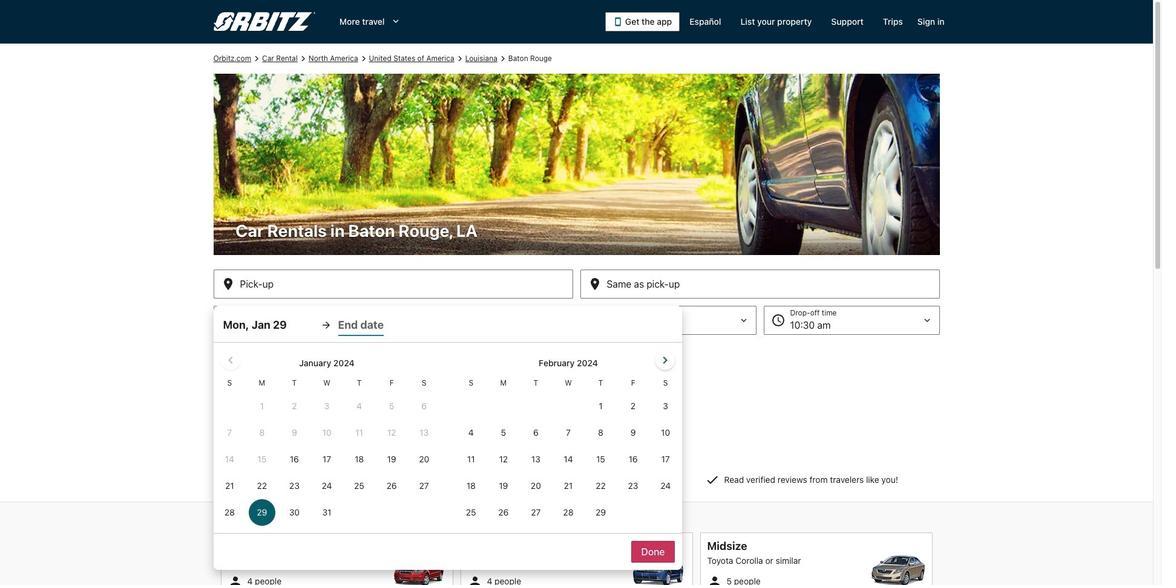 Task type: locate. For each thing, give the bounding box(es) containing it.
1 horizontal spatial small image
[[707, 575, 722, 586]]

small image right "ford focus" image
[[707, 575, 722, 586]]

small image right chevrolet spark image
[[468, 575, 482, 586]]

previous month image
[[223, 353, 238, 368]]

small image
[[468, 575, 482, 586], [707, 575, 722, 586]]

download the app button image
[[613, 17, 623, 27]]

1 directional image from the left
[[251, 53, 262, 64]]

1 directional image from the left
[[298, 53, 309, 64]]

1 small image from the left
[[468, 575, 482, 586]]

2 directional image from the left
[[454, 53, 465, 64]]

2 horizontal spatial directional image
[[497, 53, 508, 64]]

0 horizontal spatial directional image
[[298, 53, 309, 64]]

toyota corolla image
[[871, 556, 925, 586]]

1 horizontal spatial directional image
[[454, 53, 465, 64]]

chevrolet spark image
[[391, 556, 446, 586]]

0 horizontal spatial directional image
[[251, 53, 262, 64]]

ford focus image
[[631, 556, 686, 586]]

orbitz logo image
[[213, 12, 315, 31]]

directional image
[[251, 53, 262, 64], [358, 53, 369, 64], [497, 53, 508, 64]]

0 horizontal spatial small image
[[468, 575, 482, 586]]

1 horizontal spatial directional image
[[358, 53, 369, 64]]

main content
[[0, 44, 1153, 586]]

directional image
[[298, 53, 309, 64], [454, 53, 465, 64]]



Task type: vqa. For each thing, say whether or not it's contained in the screenshot.
fourth directional icon
yes



Task type: describe. For each thing, give the bounding box(es) containing it.
3 directional image from the left
[[497, 53, 508, 64]]

2 directional image from the left
[[358, 53, 369, 64]]

2 small image from the left
[[707, 575, 722, 586]]

breadcrumbs region
[[0, 44, 1153, 571]]

small image
[[228, 575, 242, 586]]

next month image
[[658, 353, 672, 368]]



